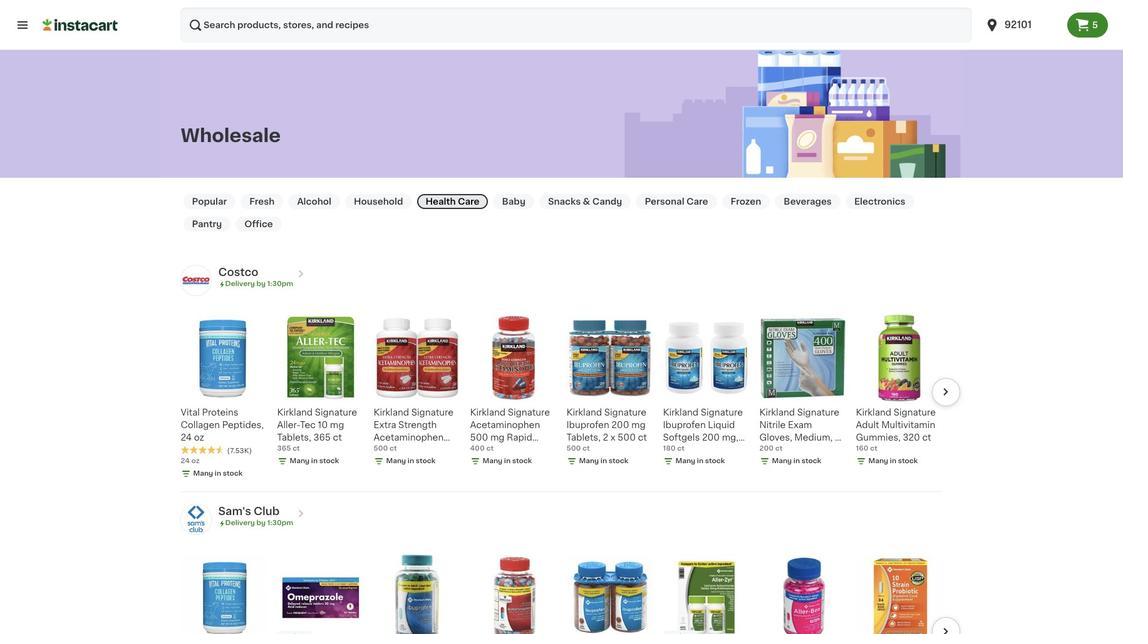 Task type: locate. For each thing, give the bounding box(es) containing it.
medium,
[[795, 434, 833, 443]]

alcohol
[[297, 197, 331, 206]]

snacks & candy link
[[539, 194, 631, 209]]

0 vertical spatial acetaminophen
[[470, 421, 540, 430]]

1 vertical spatial item carousel region
[[163, 550, 960, 635]]

item carousel region
[[163, 310, 960, 487], [163, 550, 960, 635]]

many down gummies,
[[869, 458, 888, 465]]

kirkland for kirkland signature ibuprofen liquid softgels 200 mg, 360 ct
[[663, 409, 699, 417]]

in down gummies,
[[890, 458, 897, 465]]

many down "180 ct"
[[676, 458, 696, 465]]

1:30pm for costco
[[267, 281, 293, 288]]

stock down kirkland signature aller-tec 10 mg tablets, 365 ct 365 ct
[[319, 458, 339, 465]]

7 kirkland from the left
[[856, 409, 892, 417]]

in down kirkland signature ibuprofen 200 mg tablets, 2 x 500 ct 500 ct
[[601, 458, 607, 465]]

0 vertical spatial item carousel region
[[163, 310, 960, 487]]

many in stock down kirkland signature aller-tec 10 mg tablets, 365 ct 365 ct
[[290, 458, 339, 465]]

by
[[257, 281, 266, 288], [257, 520, 266, 527]]

0 horizontal spatial 2
[[603, 434, 608, 443]]

5 kirkland from the left
[[663, 409, 699, 417]]

2 delivery by 1:30pm from the top
[[225, 520, 293, 527]]

electronics
[[854, 197, 906, 206]]

delivery by 1:30pm down costco
[[225, 281, 293, 288]]

92101 button
[[977, 8, 1067, 43], [985, 8, 1060, 43]]

mg inside kirkland signature ibuprofen 200 mg tablets, 2 x 500 ct 500 ct
[[632, 421, 646, 430]]

many in stock down kirkland signature ibuprofen 200 mg tablets, 2 x 500 ct 500 ct
[[579, 458, 629, 465]]

2
[[603, 434, 608, 443], [835, 434, 840, 443]]

care right personal at right top
[[687, 197, 708, 206]]

vital
[[181, 409, 200, 417]]

acetaminophen
[[470, 421, 540, 430], [374, 434, 444, 443]]

oz inside vital proteins collagen peptides, 24 oz
[[194, 434, 204, 443]]

delivery by 1:30pm down club on the left
[[225, 520, 293, 527]]

1 vertical spatial by
[[257, 520, 266, 527]]

mg
[[330, 421, 344, 430], [632, 421, 646, 430], [490, 434, 505, 443], [394, 446, 408, 455]]

many in stock down release
[[483, 458, 532, 465]]

2 delivery from the top
[[225, 520, 255, 527]]

care for personal care
[[687, 197, 708, 206]]

sam's club image
[[181, 505, 211, 535]]

Search field
[[180, 8, 972, 43]]

tablets,
[[277, 434, 311, 443], [567, 434, 601, 443]]

extra
[[374, 421, 396, 430]]

365 down aller-
[[277, 446, 291, 453]]

1 vertical spatial delivery
[[225, 520, 255, 527]]

baby link
[[493, 194, 534, 209]]

stock down 320
[[898, 458, 918, 465]]

many down 200 ct
[[772, 458, 792, 465]]

0 horizontal spatial 365
[[277, 446, 291, 453]]

sam's club
[[218, 507, 280, 517]]

tablets, inside kirkland signature aller-tec 10 mg tablets, 365 ct 365 ct
[[277, 434, 311, 443]]

signature inside kirkland signature aller-tec 10 mg tablets, 365 ct 365 ct
[[315, 409, 357, 417]]

ibuprofen
[[567, 421, 609, 430], [663, 421, 706, 430]]

2 signature from the left
[[411, 409, 454, 417]]

0 vertical spatial 1:30pm
[[267, 281, 293, 288]]

many in stock for kirkland signature ibuprofen liquid softgels 200 mg, 360 ct
[[676, 458, 725, 465]]

signature inside "kirkland signature adult multivitamin gummies, 320 ct 160 ct"
[[894, 409, 936, 417]]

2 1:30pm from the top
[[267, 520, 293, 527]]

0 horizontal spatial ibuprofen
[[567, 421, 609, 430]]

2 item carousel region from the top
[[163, 550, 960, 635]]

many down kirkland signature aller-tec 10 mg tablets, 365 ct 365 ct
[[290, 458, 310, 465]]

1 2 from the left
[[603, 434, 608, 443]]

stock down kirkland signature ibuprofen 200 mg tablets, 2 x 500 ct 500 ct
[[609, 458, 629, 465]]

2 kirkland from the left
[[374, 409, 409, 417]]

club
[[254, 507, 280, 517]]

0 vertical spatial 24
[[181, 434, 192, 443]]

signature inside kirkland signature acetaminophen 500 mg rapid release gelcaps, 400 ct
[[508, 409, 550, 417]]

oz
[[194, 434, 204, 443], [191, 458, 200, 465]]

kirkland inside kirkland signature extra strength acetaminophen 500 mg caplets, 1,000 ct
[[374, 409, 409, 417]]

fresh
[[249, 197, 275, 206]]

signature inside kirkland signature ibuprofen 200 mg tablets, 2 x 500 ct 500 ct
[[604, 409, 647, 417]]

delivery down costco
[[225, 281, 255, 288]]

ct inside kirkland signature ibuprofen liquid softgels 200 mg, 360 ct
[[683, 446, 692, 455]]

personal care link
[[636, 194, 717, 209]]

400 down 400 ct
[[470, 459, 488, 468]]

many in stock for kirkland signature acetaminophen 500 mg rapid release gelcaps, 400 ct
[[483, 458, 532, 465]]

wholesale
[[181, 126, 281, 144]]

kirkland
[[277, 409, 313, 417], [374, 409, 409, 417], [470, 409, 506, 417], [567, 409, 602, 417], [663, 409, 699, 417], [760, 409, 795, 417], [856, 409, 892, 417]]

kirkland inside kirkland signature aller-tec 10 mg tablets, 365 ct 365 ct
[[277, 409, 313, 417]]

1 horizontal spatial x
[[760, 446, 765, 455]]

signature
[[315, 409, 357, 417], [411, 409, 454, 417], [508, 409, 550, 417], [604, 409, 647, 417], [701, 409, 743, 417], [797, 409, 839, 417], [894, 409, 936, 417]]

signature for kirkland signature ibuprofen 200 mg tablets, 2 x 500 ct 500 ct
[[604, 409, 647, 417]]

2 inside kirkland signature nitrile exam gloves, medium, 2 x 200 ct
[[835, 434, 840, 443]]

500
[[470, 434, 488, 443], [618, 434, 636, 443], [374, 446, 388, 453], [567, 446, 581, 453], [374, 446, 392, 455]]

stock
[[319, 458, 339, 465], [416, 458, 436, 465], [512, 458, 532, 465], [609, 458, 629, 465], [705, 458, 725, 465], [802, 458, 822, 465], [898, 458, 918, 465], [223, 471, 243, 478]]

365 down 10 on the bottom of the page
[[313, 434, 331, 443]]

popular
[[192, 197, 227, 206]]

&
[[583, 197, 590, 206]]

24
[[181, 434, 192, 443], [181, 458, 190, 465]]

5 signature from the left
[[701, 409, 743, 417]]

x inside kirkland signature ibuprofen 200 mg tablets, 2 x 500 ct 500 ct
[[611, 434, 616, 443]]

pantry
[[192, 220, 222, 229]]

stock for kirkland signature ibuprofen liquid softgels 200 mg, 360 ct
[[705, 458, 725, 465]]

200
[[612, 421, 629, 430], [702, 434, 720, 443], [760, 446, 774, 453], [767, 446, 785, 455]]

1 care from the left
[[458, 197, 480, 206]]

many for kirkland signature extra strength acetaminophen 500 mg caplets, 1,000 ct
[[386, 458, 406, 465]]

in down medium,
[[794, 458, 800, 465]]

4 signature from the left
[[604, 409, 647, 417]]

ibuprofen inside kirkland signature ibuprofen 200 mg tablets, 2 x 500 ct 500 ct
[[567, 421, 609, 430]]

x for 500
[[611, 434, 616, 443]]

kirkland for kirkland signature acetaminophen 500 mg rapid release gelcaps, 400 ct
[[470, 409, 506, 417]]

in for kirkland signature nitrile exam gloves, medium, 2 x 200 ct
[[794, 458, 800, 465]]

kirkland inside kirkland signature ibuprofen liquid softgels 200 mg, 360 ct
[[663, 409, 699, 417]]

1 delivery by 1:30pm from the top
[[225, 281, 293, 288]]

1 signature from the left
[[315, 409, 357, 417]]

kirkland for kirkland signature extra strength acetaminophen 500 mg caplets, 1,000 ct
[[374, 409, 409, 417]]

care for health care
[[458, 197, 480, 206]]

x inside kirkland signature nitrile exam gloves, medium, 2 x 200 ct
[[760, 446, 765, 455]]

0 horizontal spatial x
[[611, 434, 616, 443]]

kirkland for kirkland signature adult multivitamin gummies, 320 ct 160 ct
[[856, 409, 892, 417]]

in
[[311, 458, 318, 465], [408, 458, 414, 465], [504, 458, 511, 465], [601, 458, 607, 465], [697, 458, 704, 465], [794, 458, 800, 465], [890, 458, 897, 465], [215, 471, 221, 478]]

1 ibuprofen from the left
[[567, 421, 609, 430]]

tec
[[300, 421, 316, 430]]

kirkland inside kirkland signature nitrile exam gloves, medium, 2 x 200 ct
[[760, 409, 795, 417]]

in down caplets,
[[408, 458, 414, 465]]

400 inside kirkland signature acetaminophen 500 mg rapid release gelcaps, 400 ct
[[470, 459, 488, 468]]

many down 500 ct
[[386, 458, 406, 465]]

in up sam's
[[215, 471, 221, 478]]

10
[[318, 421, 328, 430]]

1 vertical spatial 400
[[470, 459, 488, 468]]

0 vertical spatial 365
[[313, 434, 331, 443]]

many down 24 oz
[[193, 471, 213, 478]]

in for kirkland signature adult multivitamin gummies, 320 ct
[[890, 458, 897, 465]]

acetaminophen up rapid
[[470, 421, 540, 430]]

365
[[313, 434, 331, 443], [277, 446, 291, 453]]

many in stock down gummies,
[[869, 458, 918, 465]]

2 tablets, from the left
[[567, 434, 601, 443]]

instacart logo image
[[43, 18, 118, 33]]

1 vertical spatial 24
[[181, 458, 190, 465]]

2 for medium,
[[835, 434, 840, 443]]

400 right caplets,
[[470, 446, 485, 453]]

candy
[[592, 197, 622, 206]]

2 400 from the top
[[470, 459, 488, 468]]

1,000
[[374, 459, 398, 468]]

many for kirkland signature nitrile exam gloves, medium, 2 x 200 ct
[[772, 458, 792, 465]]

delivery
[[225, 281, 255, 288], [225, 520, 255, 527]]

(7.53k)
[[227, 448, 252, 455]]

many down release
[[483, 458, 503, 465]]

6 signature from the left
[[797, 409, 839, 417]]

nitrile
[[760, 421, 786, 430]]

by down club on the left
[[257, 520, 266, 527]]

0 vertical spatial delivery by 1:30pm
[[225, 281, 293, 288]]

frozen
[[731, 197, 761, 206]]

signature for kirkland signature extra strength acetaminophen 500 mg caplets, 1,000 ct
[[411, 409, 454, 417]]

signature inside kirkland signature nitrile exam gloves, medium, 2 x 200 ct
[[797, 409, 839, 417]]

6 kirkland from the left
[[760, 409, 795, 417]]

ct
[[333, 434, 342, 443], [638, 434, 647, 443], [922, 434, 931, 443], [293, 446, 300, 453], [390, 446, 397, 453], [486, 446, 494, 453], [583, 446, 590, 453], [677, 446, 685, 453], [775, 446, 783, 453], [870, 446, 878, 453], [683, 446, 692, 455], [787, 446, 796, 455], [400, 459, 409, 468], [491, 459, 500, 468]]

1 horizontal spatial ibuprofen
[[663, 421, 706, 430]]

2 inside kirkland signature ibuprofen 200 mg tablets, 2 x 500 ct 500 ct
[[603, 434, 608, 443]]

signature for kirkland signature acetaminophen 500 mg rapid release gelcaps, 400 ct
[[508, 409, 550, 417]]

ibuprofen inside kirkland signature ibuprofen liquid softgels 200 mg, 360 ct
[[663, 421, 706, 430]]

snacks
[[548, 197, 581, 206]]

signature inside kirkland signature extra strength acetaminophen 500 mg caplets, 1,000 ct
[[411, 409, 454, 417]]

1 horizontal spatial care
[[687, 197, 708, 206]]

1 92101 button from the left
[[977, 8, 1067, 43]]

stock down (7.53k)
[[223, 471, 243, 478]]

signature for kirkland signature adult multivitamin gummies, 320 ct 160 ct
[[894, 409, 936, 417]]

None search field
[[180, 8, 972, 43]]

1 delivery from the top
[[225, 281, 255, 288]]

1 by from the top
[[257, 281, 266, 288]]

400 ct
[[470, 446, 494, 453]]

by down costco
[[257, 281, 266, 288]]

in down kirkland signature ibuprofen liquid softgels 200 mg, 360 ct
[[697, 458, 704, 465]]

0 horizontal spatial care
[[458, 197, 480, 206]]

1 item carousel region from the top
[[163, 310, 960, 487]]

many in stock down caplets,
[[386, 458, 436, 465]]

0 vertical spatial x
[[611, 434, 616, 443]]

signature inside kirkland signature ibuprofen liquid softgels 200 mg, 360 ct
[[701, 409, 743, 417]]

care
[[458, 197, 480, 206], [687, 197, 708, 206]]

household link
[[345, 194, 412, 209]]

stock for kirkland signature ibuprofen 200 mg tablets, 2 x 500 ct
[[609, 458, 629, 465]]

4 kirkland from the left
[[567, 409, 602, 417]]

many in stock down "180 ct"
[[676, 458, 725, 465]]

many in stock for kirkland signature aller-tec 10 mg tablets, 365 ct
[[290, 458, 339, 465]]

0 horizontal spatial acetaminophen
[[374, 434, 444, 443]]

stock down caplets,
[[416, 458, 436, 465]]

0 vertical spatial delivery
[[225, 281, 255, 288]]

2 2 from the left
[[835, 434, 840, 443]]

★★★★★
[[181, 446, 225, 455], [181, 446, 225, 455]]

1 horizontal spatial acetaminophen
[[470, 421, 540, 430]]

many in stock for kirkland signature adult multivitamin gummies, 320 ct
[[869, 458, 918, 465]]

7 signature from the left
[[894, 409, 936, 417]]

stock down mg,
[[705, 458, 725, 465]]

many in stock down 200 ct
[[772, 458, 822, 465]]

500 ct
[[374, 446, 397, 453]]

many in stock for kirkland signature ibuprofen 200 mg tablets, 2 x 500 ct
[[579, 458, 629, 465]]

1:30pm
[[267, 281, 293, 288], [267, 520, 293, 527]]

1 kirkland from the left
[[277, 409, 313, 417]]

liquid
[[708, 421, 735, 430]]

delivery by 1:30pm for sam's club
[[225, 520, 293, 527]]

1 horizontal spatial 365
[[313, 434, 331, 443]]

kirkland inside kirkland signature ibuprofen 200 mg tablets, 2 x 500 ct 500 ct
[[567, 409, 602, 417]]

0 vertical spatial 400
[[470, 446, 485, 453]]

aller-
[[277, 421, 300, 430]]

many for kirkland signature acetaminophen 500 mg rapid release gelcaps, 400 ct
[[483, 458, 503, 465]]

200 inside kirkland signature ibuprofen liquid softgels 200 mg, 360 ct
[[702, 434, 720, 443]]

care right the health
[[458, 197, 480, 206]]

0 vertical spatial oz
[[194, 434, 204, 443]]

many down kirkland signature ibuprofen 200 mg tablets, 2 x 500 ct 500 ct
[[579, 458, 599, 465]]

1 1:30pm from the top
[[267, 281, 293, 288]]

stock down gelcaps,
[[512, 458, 532, 465]]

many for kirkland signature ibuprofen liquid softgels 200 mg, 360 ct
[[676, 458, 696, 465]]

1 24 from the top
[[181, 434, 192, 443]]

kirkland inside "kirkland signature adult multivitamin gummies, 320 ct 160 ct"
[[856, 409, 892, 417]]

400
[[470, 446, 485, 453], [470, 459, 488, 468]]

0 horizontal spatial tablets,
[[277, 434, 311, 443]]

in for kirkland signature ibuprofen liquid softgels 200 mg, 360 ct
[[697, 458, 704, 465]]

personal
[[645, 197, 685, 206]]

200 inside kirkland signature nitrile exam gloves, medium, 2 x 200 ct
[[767, 446, 785, 455]]

mg inside kirkland signature aller-tec 10 mg tablets, 365 ct 365 ct
[[330, 421, 344, 430]]

by for costco
[[257, 281, 266, 288]]

3 signature from the left
[[508, 409, 550, 417]]

1 400 from the top
[[470, 446, 485, 453]]

kirkland signature extra strength acetaminophen 500 mg caplets, 1,000 ct
[[374, 409, 454, 468]]

baby
[[502, 197, 526, 206]]

ct inside kirkland signature extra strength acetaminophen 500 mg caplets, 1,000 ct
[[400, 459, 409, 468]]

1 tablets, from the left
[[277, 434, 311, 443]]

2 by from the top
[[257, 520, 266, 527]]

1 horizontal spatial tablets,
[[567, 434, 601, 443]]

rapid
[[507, 434, 532, 443]]

acetaminophen down strength
[[374, 434, 444, 443]]

many in stock
[[290, 458, 339, 465], [386, 458, 436, 465], [483, 458, 532, 465], [579, 458, 629, 465], [676, 458, 725, 465], [772, 458, 822, 465], [869, 458, 918, 465], [193, 471, 243, 478]]

kirkland inside kirkland signature acetaminophen 500 mg rapid release gelcaps, 400 ct
[[470, 409, 506, 417]]

2 ibuprofen from the left
[[663, 421, 706, 430]]

180 ct
[[663, 446, 685, 453]]

delivery down sam's
[[225, 520, 255, 527]]

2 24 from the top
[[181, 458, 190, 465]]

1 vertical spatial 1:30pm
[[267, 520, 293, 527]]

5
[[1092, 21, 1098, 29]]

delivery by 1:30pm
[[225, 281, 293, 288], [225, 520, 293, 527]]

item carousel region containing vital proteins collagen peptides, 24 oz
[[163, 310, 960, 487]]

3 kirkland from the left
[[470, 409, 506, 417]]

item carousel region for sam's club
[[163, 550, 960, 635]]

1 vertical spatial delivery by 1:30pm
[[225, 520, 293, 527]]

stock for kirkland signature acetaminophen 500 mg rapid release gelcaps, 400 ct
[[512, 458, 532, 465]]

in down kirkland signature aller-tec 10 mg tablets, 365 ct 365 ct
[[311, 458, 318, 465]]

2 care from the left
[[687, 197, 708, 206]]

stock down medium,
[[802, 458, 822, 465]]

1 vertical spatial acetaminophen
[[374, 434, 444, 443]]

1 horizontal spatial 2
[[835, 434, 840, 443]]

500 inside kirkland signature extra strength acetaminophen 500 mg caplets, 1,000 ct
[[374, 446, 392, 455]]

x
[[611, 434, 616, 443], [760, 446, 765, 455]]

1 vertical spatial x
[[760, 446, 765, 455]]

0 vertical spatial by
[[257, 281, 266, 288]]

in down release
[[504, 458, 511, 465]]

kirkland signature ibuprofen 200 mg tablets, 2 x 500 ct 500 ct
[[567, 409, 647, 453]]

acetaminophen inside kirkland signature extra strength acetaminophen 500 mg caplets, 1,000 ct
[[374, 434, 444, 443]]



Task type: describe. For each thing, give the bounding box(es) containing it.
frozen link
[[722, 194, 770, 209]]

200 ct
[[760, 446, 783, 453]]

in for kirkland signature aller-tec 10 mg tablets, 365 ct
[[311, 458, 318, 465]]

many in stock down 24 oz
[[193, 471, 243, 478]]

pantry link
[[183, 217, 231, 232]]

kirkland for kirkland signature nitrile exam gloves, medium, 2 x 200 ct
[[760, 409, 795, 417]]

exam
[[788, 421, 812, 430]]

kirkland signature aller-tec 10 mg tablets, 365 ct 365 ct
[[277, 409, 357, 453]]

alcohol link
[[288, 194, 340, 209]]

stock for kirkland signature extra strength acetaminophen 500 mg caplets, 1,000 ct
[[416, 458, 436, 465]]

ibuprofen for 200
[[663, 421, 706, 430]]

costco image
[[181, 266, 211, 296]]

delivery for costco
[[225, 281, 255, 288]]

kirkland signature nitrile exam gloves, medium, 2 x 200 ct
[[760, 409, 840, 455]]

peptides,
[[222, 421, 264, 430]]

signature for kirkland signature nitrile exam gloves, medium, 2 x 200 ct
[[797, 409, 839, 417]]

5 button
[[1067, 13, 1108, 38]]

personal care
[[645, 197, 708, 206]]

320
[[903, 434, 920, 443]]

many in stock for kirkland signature extra strength acetaminophen 500 mg caplets, 1,000 ct
[[386, 458, 436, 465]]

24 oz
[[181, 458, 200, 465]]

kirkland for kirkland signature ibuprofen 200 mg tablets, 2 x 500 ct 500 ct
[[567, 409, 602, 417]]

gloves,
[[760, 434, 792, 443]]

by for sam's club
[[257, 520, 266, 527]]

many for kirkland signature aller-tec 10 mg tablets, 365 ct
[[290, 458, 310, 465]]

snacks & candy
[[548, 197, 622, 206]]

stock for kirkland signature aller-tec 10 mg tablets, 365 ct
[[319, 458, 339, 465]]

health care link
[[417, 194, 488, 209]]

household
[[354, 197, 403, 206]]

popular link
[[183, 194, 236, 209]]

24 inside vital proteins collagen peptides, 24 oz
[[181, 434, 192, 443]]

collagen
[[181, 421, 220, 430]]

in for kirkland signature extra strength acetaminophen 500 mg caplets, 1,000 ct
[[408, 458, 414, 465]]

mg inside kirkland signature extra strength acetaminophen 500 mg caplets, 1,000 ct
[[394, 446, 408, 455]]

kirkland for kirkland signature aller-tec 10 mg tablets, 365 ct 365 ct
[[277, 409, 313, 417]]

kirkland signature acetaminophen 500 mg rapid release gelcaps, 400 ct
[[470, 409, 550, 468]]

360
[[663, 446, 681, 455]]

caplets,
[[410, 446, 447, 455]]

office
[[244, 220, 273, 229]]

1:30pm for sam's club
[[267, 520, 293, 527]]

health care
[[426, 197, 480, 206]]

tablets, inside kirkland signature ibuprofen 200 mg tablets, 2 x 500 ct 500 ct
[[567, 434, 601, 443]]

gummies,
[[856, 434, 901, 443]]

92101
[[1005, 20, 1032, 29]]

x for 200
[[760, 446, 765, 455]]

signature for kirkland signature aller-tec 10 mg tablets, 365 ct 365 ct
[[315, 409, 357, 417]]

in for kirkland signature ibuprofen 200 mg tablets, 2 x 500 ct
[[601, 458, 607, 465]]

500 inside kirkland signature acetaminophen 500 mg rapid release gelcaps, 400 ct
[[470, 434, 488, 443]]

200 inside kirkland signature ibuprofen 200 mg tablets, 2 x 500 ct 500 ct
[[612, 421, 629, 430]]

kirkland signature adult multivitamin gummies, 320 ct 160 ct
[[856, 409, 936, 453]]

delivery for sam's club
[[225, 520, 255, 527]]

electronics link
[[846, 194, 914, 209]]

2 92101 button from the left
[[985, 8, 1060, 43]]

160
[[856, 446, 869, 453]]

signature for kirkland signature ibuprofen liquid softgels 200 mg, 360 ct
[[701, 409, 743, 417]]

strength
[[399, 421, 437, 430]]

proteins
[[202, 409, 238, 417]]

multivitamin
[[882, 421, 936, 430]]

kirkland signature ibuprofen liquid softgels 200 mg, 360 ct
[[663, 409, 743, 455]]

in for kirkland signature acetaminophen 500 mg rapid release gelcaps, 400 ct
[[504, 458, 511, 465]]

many for kirkland signature ibuprofen 200 mg tablets, 2 x 500 ct
[[579, 458, 599, 465]]

2 for tablets,
[[603, 434, 608, 443]]

beverages link
[[775, 194, 841, 209]]

1 vertical spatial oz
[[191, 458, 200, 465]]

acetaminophen inside kirkland signature acetaminophen 500 mg rapid release gelcaps, 400 ct
[[470, 421, 540, 430]]

item carousel region for costco
[[163, 310, 960, 487]]

health
[[426, 197, 456, 206]]

fresh link
[[241, 194, 283, 209]]

sam's
[[218, 507, 251, 517]]

wholesale main content
[[0, 42, 1123, 635]]

mg,
[[722, 434, 739, 443]]

mg inside kirkland signature acetaminophen 500 mg rapid release gelcaps, 400 ct
[[490, 434, 505, 443]]

beverages
[[784, 197, 832, 206]]

release
[[470, 446, 506, 455]]

ct inside kirkland signature acetaminophen 500 mg rapid release gelcaps, 400 ct
[[491, 459, 500, 468]]

vital proteins collagen peptides, 24 oz
[[181, 409, 264, 443]]

office link
[[236, 217, 282, 232]]

gelcaps,
[[508, 446, 547, 455]]

softgels
[[663, 434, 700, 443]]

ct inside kirkland signature nitrile exam gloves, medium, 2 x 200 ct
[[787, 446, 796, 455]]

many in stock for kirkland signature nitrile exam gloves, medium, 2 x 200 ct
[[772, 458, 822, 465]]

stock for kirkland signature nitrile exam gloves, medium, 2 x 200 ct
[[802, 458, 822, 465]]

costco
[[218, 268, 258, 278]]

180
[[663, 446, 676, 453]]

adult
[[856, 421, 879, 430]]

ibuprofen for tablets,
[[567, 421, 609, 430]]

1 vertical spatial 365
[[277, 446, 291, 453]]

many for kirkland signature adult multivitamin gummies, 320 ct
[[869, 458, 888, 465]]

stock for kirkland signature adult multivitamin gummies, 320 ct
[[898, 458, 918, 465]]

delivery by 1:30pm for costco
[[225, 281, 293, 288]]



Task type: vqa. For each thing, say whether or not it's contained in the screenshot.
middle the farro
no



